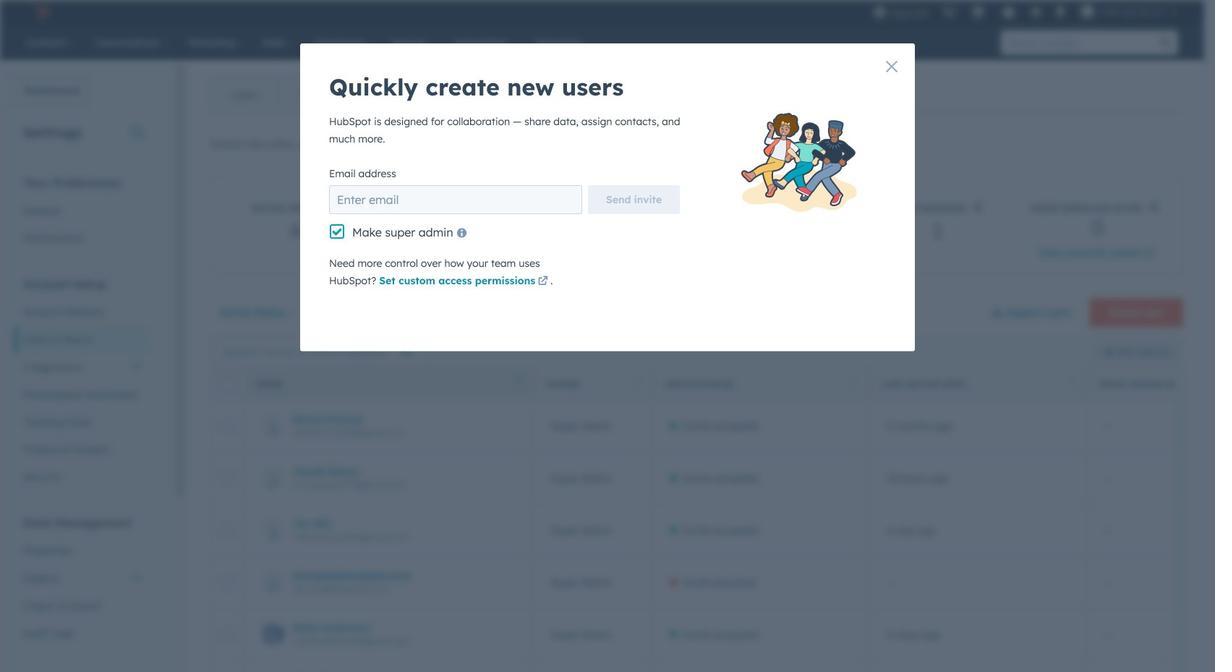 Task type: vqa. For each thing, say whether or not it's contained in the screenshot.
Press to sort. Element
yes



Task type: locate. For each thing, give the bounding box(es) containing it.
press to sort. image for 1st the press to sort. element from the left
[[852, 378, 858, 388]]

ascending sort. press to sort descending. element
[[515, 378, 521, 390]]

account setup element
[[14, 276, 151, 491]]

your preferences element
[[14, 175, 151, 252]]

2 press to sort. image from the left
[[1069, 378, 1075, 388]]

last active element
[[870, 661, 1087, 672]]

1 vertical spatial link opens in a new window image
[[538, 277, 548, 287]]

dialog
[[300, 43, 915, 351]]

1 press to sort. image from the left
[[852, 378, 858, 388]]

press to sort. image for second the press to sort. element
[[1069, 378, 1075, 388]]

1 horizontal spatial press to sort. element
[[1069, 378, 1075, 390]]

0 horizontal spatial press to sort. element
[[852, 378, 858, 390]]

link opens in a new window image
[[800, 136, 810, 154], [800, 140, 810, 150], [1145, 245, 1155, 263], [538, 273, 548, 290]]

close image
[[886, 61, 898, 72]]

terry turtle image
[[1081, 5, 1094, 18]]

invite status element
[[653, 661, 870, 672]]

link opens in a new window image
[[1145, 249, 1155, 259], [538, 277, 548, 287]]

1 press to sort. element from the left
[[852, 378, 858, 390]]

0 horizontal spatial link opens in a new window image
[[538, 277, 548, 287]]

1 horizontal spatial press to sort. image
[[1069, 378, 1075, 388]]

data management element
[[14, 515, 151, 647]]

navigation
[[211, 77, 351, 113]]

press to sort. image
[[852, 378, 858, 388], [1069, 378, 1075, 388]]

1 horizontal spatial link opens in a new window image
[[1145, 249, 1155, 259]]

menu
[[866, 0, 1187, 23]]

0 horizontal spatial press to sort. image
[[852, 378, 858, 388]]

press to sort. element
[[852, 378, 858, 390], [1069, 378, 1075, 390]]



Task type: describe. For each thing, give the bounding box(es) containing it.
Search name or email address search field
[[214, 339, 424, 365]]

access element
[[533, 661, 653, 672]]

2 press to sort. element from the left
[[1069, 378, 1075, 390]]

0 vertical spatial link opens in a new window image
[[1145, 249, 1155, 259]]

Search HubSpot search field
[[1001, 30, 1154, 55]]

email status element
[[1087, 661, 1216, 672]]

marketplaces image
[[972, 7, 985, 20]]

ascending sort. press to sort descending. image
[[515, 378, 521, 388]]

Enter email email field
[[329, 185, 582, 214]]



